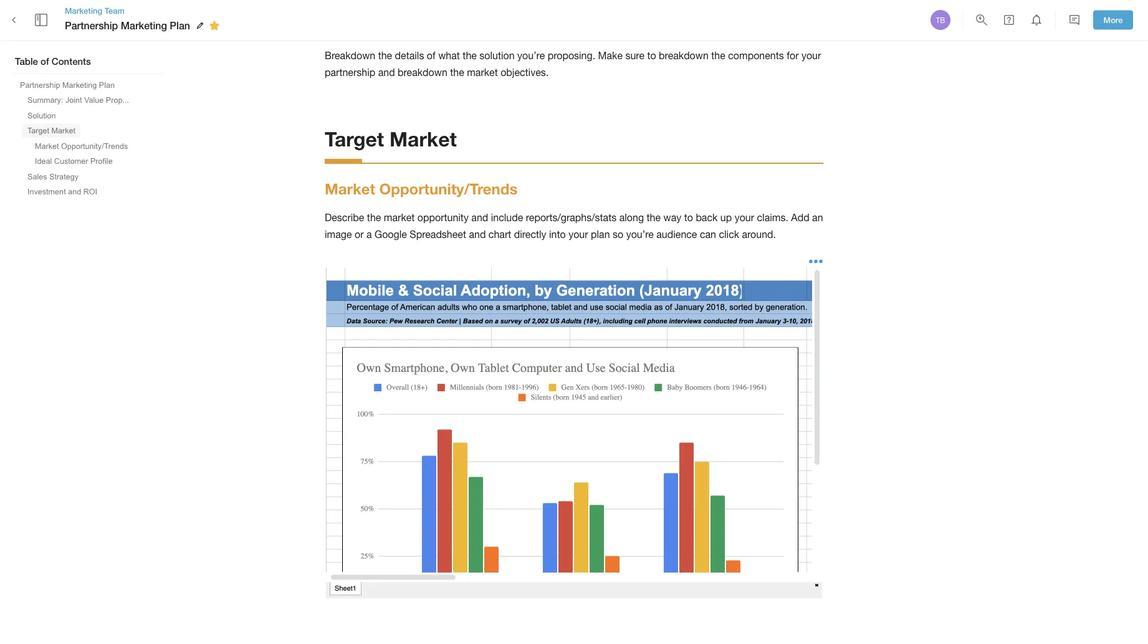 Task type: describe. For each thing, give the bounding box(es) containing it.
tb
[[936, 16, 946, 24]]

describe
[[325, 212, 364, 224]]

chart
[[489, 228, 511, 240]]

describe the market opportunity and include reports/graphs/stats along the way to back up your claims. add an image or a google spreadsheet and chart directly into your plan so you're audience can click around.
[[325, 212, 826, 240]]

proposing.
[[548, 50, 596, 61]]

so
[[613, 228, 624, 240]]

profile
[[90, 157, 113, 166]]

1 horizontal spatial target market
[[325, 127, 457, 151]]

market inside market opportunity/trends button
[[35, 142, 59, 150]]

to inside describe the market opportunity and include reports/graphs/stats along the way to back up your claims. add an image or a google spreadsheet and chart directly into your plan so you're audience can click around.
[[684, 212, 693, 224]]

what
[[438, 50, 460, 61]]

breakdown
[[325, 50, 375, 61]]

joint
[[65, 96, 82, 104]]

spreadsheet
[[410, 228, 466, 240]]

more button
[[1094, 10, 1133, 30]]

1 horizontal spatial target
[[325, 127, 384, 151]]

opportunity/trends inside button
[[61, 142, 128, 150]]

roi
[[83, 187, 97, 196]]

include
[[491, 212, 523, 224]]

target inside button
[[27, 126, 49, 135]]

add
[[791, 212, 810, 224]]

image
[[325, 228, 352, 240]]

0 horizontal spatial breakdown
[[398, 66, 448, 78]]

1 horizontal spatial breakdown
[[659, 50, 709, 61]]

sales strategy button
[[22, 170, 84, 184]]

0 horizontal spatial your
[[569, 228, 588, 240]]

plan
[[591, 228, 610, 240]]

marketing team
[[65, 6, 125, 15]]

0 vertical spatial partnership
[[65, 20, 118, 31]]

and left include
[[472, 212, 488, 224]]

up
[[721, 212, 732, 224]]

marketing team link
[[65, 5, 224, 16]]

investment and roi button
[[22, 185, 102, 199]]

investment and roi
[[27, 187, 97, 196]]

partnership
[[325, 66, 375, 78]]

1 horizontal spatial market opportunity/trends
[[325, 180, 518, 197]]

sales strategy
[[27, 172, 79, 181]]

the up "a"
[[367, 212, 381, 224]]

contents
[[52, 56, 91, 67]]

sales
[[27, 172, 47, 181]]

customer
[[54, 157, 88, 166]]

opportunity
[[418, 212, 469, 224]]

solution
[[480, 50, 515, 61]]

marketing inside button
[[62, 80, 97, 89]]

market inside target market button
[[51, 126, 75, 135]]

details
[[395, 50, 424, 61]]

team
[[105, 6, 125, 15]]

table of contents
[[15, 56, 91, 67]]

breakdown the details of what the solution you're proposing. make sure to breakdown the components for your partnership and breakdown the market objectives.
[[325, 50, 824, 78]]

to inside breakdown the details of what the solution you're proposing. make sure to breakdown the components for your partnership and breakdown the market objectives.
[[647, 50, 656, 61]]

remove favorite image
[[207, 18, 222, 33]]

claims.
[[757, 212, 789, 224]]

partnership inside button
[[20, 80, 60, 89]]

summary: joint value prop...
[[27, 96, 129, 104]]

partnership marketing plan inside button
[[20, 80, 115, 89]]

for
[[787, 50, 799, 61]]

click
[[719, 228, 739, 240]]

around.
[[742, 228, 776, 240]]

market opportunity/trends button
[[30, 139, 133, 153]]

and inside breakdown the details of what the solution you're proposing. make sure to breakdown the components for your partnership and breakdown the market objectives.
[[378, 66, 395, 78]]



Task type: locate. For each thing, give the bounding box(es) containing it.
target
[[27, 126, 49, 135], [325, 127, 384, 151]]

the left details
[[378, 50, 392, 61]]

1 vertical spatial to
[[684, 212, 693, 224]]

back
[[696, 212, 718, 224]]

1 vertical spatial market
[[384, 212, 415, 224]]

ideal
[[35, 157, 52, 166]]

of
[[427, 50, 436, 61], [41, 56, 49, 67]]

1 vertical spatial partnership marketing plan
[[20, 80, 115, 89]]

you're up objectives.
[[518, 50, 545, 61]]

into
[[549, 228, 566, 240]]

market
[[51, 126, 75, 135], [390, 127, 457, 151], [35, 142, 59, 150], [325, 180, 375, 197]]

1 vertical spatial your
[[735, 212, 754, 224]]

tb button
[[929, 8, 953, 32]]

your right for
[[802, 50, 821, 61]]

audience
[[657, 228, 697, 240]]

0 vertical spatial market
[[467, 66, 498, 78]]

market up google
[[384, 212, 415, 224]]

2 vertical spatial your
[[569, 228, 588, 240]]

partnership up summary:
[[20, 80, 60, 89]]

0 vertical spatial you're
[[518, 50, 545, 61]]

breakdown
[[659, 50, 709, 61], [398, 66, 448, 78]]

strategy
[[49, 172, 79, 181]]

partnership marketing plan button
[[15, 78, 120, 92]]

and
[[378, 66, 395, 78], [68, 187, 81, 196], [472, 212, 488, 224], [469, 228, 486, 240]]

components
[[728, 50, 784, 61]]

and left the roi on the top left of the page
[[68, 187, 81, 196]]

market inside breakdown the details of what the solution you're proposing. make sure to breakdown the components for your partnership and breakdown the market objectives.
[[467, 66, 498, 78]]

0 horizontal spatial market
[[384, 212, 415, 224]]

breakdown right sure
[[659, 50, 709, 61]]

ideal customer profile
[[35, 157, 113, 166]]

opportunity/trends
[[61, 142, 128, 150], [379, 180, 518, 197]]

you're down along
[[626, 228, 654, 240]]

to right sure
[[647, 50, 656, 61]]

0 horizontal spatial to
[[647, 50, 656, 61]]

1 horizontal spatial partnership
[[65, 20, 118, 31]]

marketing up summary: joint value prop...
[[62, 80, 97, 89]]

summary:
[[27, 96, 63, 104]]

0 horizontal spatial of
[[41, 56, 49, 67]]

1 horizontal spatial opportunity/trends
[[379, 180, 518, 197]]

target market inside button
[[27, 126, 75, 135]]

0 horizontal spatial market opportunity/trends
[[35, 142, 128, 150]]

0 horizontal spatial target market
[[27, 126, 75, 135]]

you're inside describe the market opportunity and include reports/graphs/stats along the way to back up your claims. add an image or a google spreadsheet and chart directly into your plan so you're audience can click around.
[[626, 228, 654, 240]]

1 horizontal spatial you're
[[626, 228, 654, 240]]

market opportunity/trends inside market opportunity/trends button
[[35, 142, 128, 150]]

objectives.
[[501, 66, 549, 78]]

1 vertical spatial plan
[[99, 80, 115, 89]]

0 vertical spatial market opportunity/trends
[[35, 142, 128, 150]]

1 vertical spatial breakdown
[[398, 66, 448, 78]]

ideal customer profile button
[[30, 154, 118, 168]]

1 vertical spatial opportunity/trends
[[379, 180, 518, 197]]

you're inside breakdown the details of what the solution you're proposing. make sure to breakdown the components for your partnership and breakdown the market objectives.
[[518, 50, 545, 61]]

or
[[355, 228, 364, 240]]

your right up
[[735, 212, 754, 224]]

the down what
[[450, 66, 464, 78]]

to
[[647, 50, 656, 61], [684, 212, 693, 224]]

to right way
[[684, 212, 693, 224]]

market opportunity/trends up opportunity
[[325, 180, 518, 197]]

0 vertical spatial opportunity/trends
[[61, 142, 128, 150]]

breakdown down details
[[398, 66, 448, 78]]

directly
[[514, 228, 547, 240]]

market inside describe the market opportunity and include reports/graphs/stats along the way to back up your claims. add an image or a google spreadsheet and chart directly into your plan so you're audience can click around.
[[384, 212, 415, 224]]

plan inside button
[[99, 80, 115, 89]]

0 horizontal spatial partnership
[[20, 80, 60, 89]]

partnership
[[65, 20, 118, 31], [20, 80, 60, 89]]

sure
[[626, 50, 645, 61]]

opportunity/trends up profile
[[61, 142, 128, 150]]

summary: joint value prop... button
[[22, 93, 134, 107]]

0 vertical spatial your
[[802, 50, 821, 61]]

solution
[[27, 111, 56, 120]]

the left components
[[712, 50, 726, 61]]

0 vertical spatial marketing
[[65, 6, 102, 15]]

0 vertical spatial to
[[647, 50, 656, 61]]

prop...
[[106, 96, 129, 104]]

way
[[664, 212, 682, 224]]

0 vertical spatial breakdown
[[659, 50, 709, 61]]

your inside breakdown the details of what the solution you're proposing. make sure to breakdown the components for your partnership and breakdown the market objectives.
[[802, 50, 821, 61]]

0 horizontal spatial opportunity/trends
[[61, 142, 128, 150]]

table
[[15, 56, 38, 67]]

marketing
[[65, 6, 102, 15], [121, 20, 167, 31], [62, 80, 97, 89]]

a
[[367, 228, 372, 240]]

can
[[700, 228, 716, 240]]

market opportunity/trends
[[35, 142, 128, 150], [325, 180, 518, 197]]

market opportunity/trends up ideal customer profile
[[35, 142, 128, 150]]

2 vertical spatial marketing
[[62, 80, 97, 89]]

1 horizontal spatial market
[[467, 66, 498, 78]]

you're
[[518, 50, 545, 61], [626, 228, 654, 240]]

an
[[812, 212, 823, 224]]

your down reports/graphs/stats
[[569, 228, 588, 240]]

and down details
[[378, 66, 395, 78]]

plan up prop...
[[99, 80, 115, 89]]

of left what
[[427, 50, 436, 61]]

0 vertical spatial plan
[[170, 20, 190, 31]]

2 horizontal spatial your
[[802, 50, 821, 61]]

partnership marketing plan up joint
[[20, 80, 115, 89]]

opportunity/trends up opportunity
[[379, 180, 518, 197]]

investment
[[27, 187, 66, 196]]

the right what
[[463, 50, 477, 61]]

marketing left team at the top left
[[65, 6, 102, 15]]

1 vertical spatial marketing
[[121, 20, 167, 31]]

target market button
[[22, 124, 80, 138]]

partnership marketing plan
[[65, 20, 190, 31], [20, 80, 115, 89]]

1 horizontal spatial to
[[684, 212, 693, 224]]

1 horizontal spatial your
[[735, 212, 754, 224]]

plan left remove favorite 'image' at the left top of page
[[170, 20, 190, 31]]

market down solution
[[467, 66, 498, 78]]

0 horizontal spatial you're
[[518, 50, 545, 61]]

your
[[802, 50, 821, 61], [735, 212, 754, 224], [569, 228, 588, 240]]

make
[[598, 50, 623, 61]]

1 horizontal spatial of
[[427, 50, 436, 61]]

of inside breakdown the details of what the solution you're proposing. make sure to breakdown the components for your partnership and breakdown the market objectives.
[[427, 50, 436, 61]]

google
[[375, 228, 407, 240]]

value
[[84, 96, 104, 104]]

0 horizontal spatial target
[[27, 126, 49, 135]]

the left way
[[647, 212, 661, 224]]

more
[[1104, 15, 1123, 25]]

marketing down marketing team link
[[121, 20, 167, 31]]

plan
[[170, 20, 190, 31], [99, 80, 115, 89]]

and left chart
[[469, 228, 486, 240]]

partnership down marketing team
[[65, 20, 118, 31]]

and inside button
[[68, 187, 81, 196]]

1 vertical spatial partnership
[[20, 80, 60, 89]]

solution button
[[22, 108, 61, 123]]

0 vertical spatial partnership marketing plan
[[65, 20, 190, 31]]

0 horizontal spatial plan
[[99, 80, 115, 89]]

along
[[620, 212, 644, 224]]

market
[[467, 66, 498, 78], [384, 212, 415, 224]]

reports/graphs/stats
[[526, 212, 617, 224]]

partnership marketing plan down team at the top left
[[65, 20, 190, 31]]

1 horizontal spatial plan
[[170, 20, 190, 31]]

the
[[378, 50, 392, 61], [463, 50, 477, 61], [712, 50, 726, 61], [450, 66, 464, 78], [367, 212, 381, 224], [647, 212, 661, 224]]

1 vertical spatial market opportunity/trends
[[325, 180, 518, 197]]

target market
[[27, 126, 75, 135], [325, 127, 457, 151]]

1 vertical spatial you're
[[626, 228, 654, 240]]

of right table
[[41, 56, 49, 67]]



Task type: vqa. For each thing, say whether or not it's contained in the screenshot.
leftmost 'your'
yes



